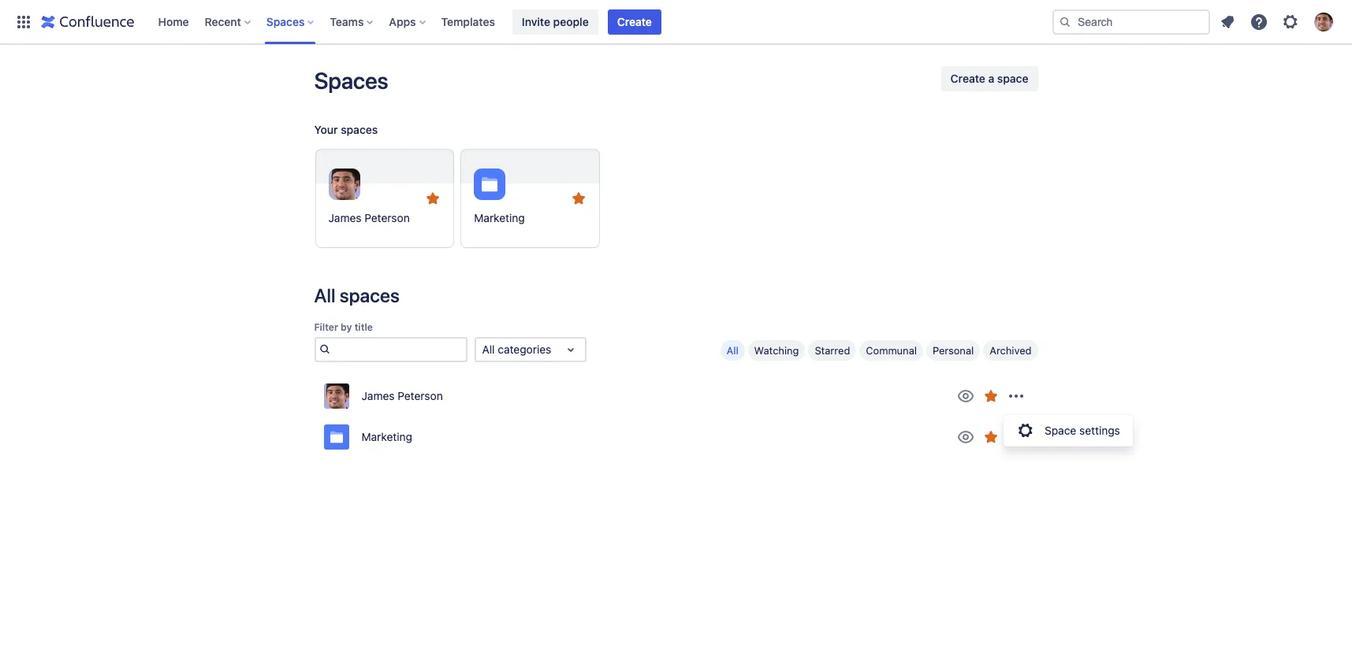 Task type: vqa. For each thing, say whether or not it's contained in the screenshot.
Peterson
yes



Task type: locate. For each thing, give the bounding box(es) containing it.
spaces inside region
[[340, 285, 400, 307]]

apps button
[[384, 9, 432, 34]]

recent
[[205, 15, 241, 28]]

0 vertical spatial spaces
[[341, 123, 378, 136]]

confluence image
[[41, 12, 134, 31], [41, 12, 134, 31]]

none text field inside the all spaces region
[[482, 342, 485, 358]]

your spaces region
[[314, 117, 1038, 261]]

all for all
[[727, 345, 739, 357]]

banner containing home
[[0, 0, 1352, 44]]

0 horizontal spatial all
[[314, 285, 336, 307]]

1 horizontal spatial create
[[951, 72, 985, 85]]

all
[[314, 285, 336, 307], [482, 343, 495, 357], [727, 345, 739, 357]]

personal
[[933, 345, 974, 357]]

invite people
[[522, 15, 589, 28]]

unstar this space image right watch icon
[[981, 428, 1000, 447]]

james peterson for james peterson "link" in the your spaces region
[[328, 211, 410, 225]]

james peterson inside your spaces region
[[328, 211, 410, 225]]

marketing
[[474, 211, 525, 225], [362, 431, 412, 444]]

create right people
[[617, 15, 652, 28]]

watch image
[[956, 387, 975, 406]]

0 vertical spatial james
[[328, 211, 362, 225]]

1 horizontal spatial all
[[482, 343, 495, 357]]

all inside all button
[[727, 345, 739, 357]]

categories
[[498, 343, 551, 357]]

james inside the all spaces region
[[362, 390, 395, 403]]

1 vertical spatial peterson
[[398, 390, 443, 403]]

1 vertical spatial spaces
[[314, 67, 388, 94]]

james up 'all spaces'
[[328, 211, 362, 225]]

james down 'filter by title' field
[[362, 390, 395, 403]]

2 unstar this space image from the top
[[981, 428, 1000, 447]]

0 horizontal spatial create
[[617, 15, 652, 28]]

settings
[[1079, 424, 1120, 438]]

watching button
[[748, 341, 805, 361]]

your spaces
[[314, 123, 378, 136]]

home link
[[153, 9, 194, 34]]

0 horizontal spatial marketing
[[362, 431, 412, 444]]

spaces up your spaces
[[314, 67, 388, 94]]

banner
[[0, 0, 1352, 44]]

create left a
[[951, 72, 985, 85]]

filter
[[314, 322, 338, 334]]

peterson
[[365, 211, 410, 225], [398, 390, 443, 403]]

spaces
[[341, 123, 378, 136], [340, 285, 400, 307]]

spaces right your
[[341, 123, 378, 136]]

0 vertical spatial marketing
[[474, 211, 525, 225]]

all up filter
[[314, 285, 336, 307]]

people
[[553, 15, 589, 28]]

0 vertical spatial james peterson link
[[315, 149, 454, 248]]

create inside 'popup button'
[[951, 72, 985, 85]]

1 vertical spatial james peterson
[[362, 390, 443, 403]]

a
[[988, 72, 994, 85]]

1 vertical spatial james
[[362, 390, 395, 403]]

1 vertical spatial unstar this space image
[[981, 428, 1000, 447]]

james
[[328, 211, 362, 225], [362, 390, 395, 403]]

spaces right recent popup button
[[266, 15, 305, 28]]

settings icon image
[[1281, 12, 1300, 31]]

marketing inside your spaces region
[[474, 211, 525, 225]]

all button
[[720, 341, 745, 361]]

0 vertical spatial peterson
[[365, 211, 410, 225]]

your profile and preferences image
[[1314, 12, 1333, 31]]

teams
[[330, 15, 364, 28]]

notification icon image
[[1218, 12, 1237, 31]]

2 horizontal spatial all
[[727, 345, 739, 357]]

0 vertical spatial spaces
[[266, 15, 305, 28]]

james inside your spaces region
[[328, 211, 362, 225]]

peterson inside your spaces region
[[365, 211, 410, 225]]

by
[[341, 322, 352, 334]]

1 vertical spatial marketing
[[362, 431, 412, 444]]

None text field
[[482, 342, 485, 358]]

james peterson inside the all spaces region
[[362, 390, 443, 403]]

0 horizontal spatial spaces
[[266, 15, 305, 28]]

all left 'watching' button
[[727, 345, 739, 357]]

0 vertical spatial marketing link
[[461, 149, 600, 248]]

all spaces
[[314, 285, 400, 307]]

spaces
[[266, 15, 305, 28], [314, 67, 388, 94]]

create link
[[608, 9, 661, 34]]

filter by title
[[314, 322, 373, 334]]

create a space
[[951, 72, 1029, 85]]

create for create
[[617, 15, 652, 28]]

marketing link
[[461, 149, 600, 248], [324, 417, 1029, 458]]

james peterson down 'filter by title' field
[[362, 390, 443, 403]]

personal button
[[926, 341, 980, 361]]

james peterson link
[[315, 149, 454, 248], [324, 376, 1029, 417]]

recent button
[[200, 9, 257, 34]]

1 vertical spatial create
[[951, 72, 985, 85]]

spaces inside region
[[341, 123, 378, 136]]

create
[[617, 15, 652, 28], [951, 72, 985, 85]]

unstar this space image
[[981, 387, 1000, 406], [981, 428, 1000, 447]]

global element
[[9, 0, 1049, 44]]

james peterson up 'all spaces'
[[328, 211, 410, 225]]

apps
[[389, 15, 416, 28]]

create inside global element
[[617, 15, 652, 28]]

spaces up title
[[340, 285, 400, 307]]

all left categories
[[482, 343, 495, 357]]

0 vertical spatial james peterson
[[328, 211, 410, 225]]

james peterson
[[328, 211, 410, 225], [362, 390, 443, 403]]

marketing inside the all spaces region
[[362, 431, 412, 444]]

space settings link
[[1004, 416, 1133, 447]]

1 vertical spatial marketing link
[[324, 417, 1029, 458]]

Search field
[[1053, 9, 1210, 34]]

1 vertical spatial spaces
[[340, 285, 400, 307]]

0 vertical spatial create
[[617, 15, 652, 28]]

1 unstar this space image from the top
[[981, 387, 1000, 406]]

james for james peterson "link" inside the all spaces region
[[362, 390, 395, 403]]

0 vertical spatial unstar this space image
[[981, 387, 1000, 406]]

1 vertical spatial james peterson link
[[324, 376, 1029, 417]]

create a space button
[[941, 66, 1038, 91]]

unstar this space image left more actions image
[[981, 387, 1000, 406]]

1 horizontal spatial marketing
[[474, 211, 525, 225]]

search image
[[1059, 15, 1072, 28]]

all for all spaces
[[314, 285, 336, 307]]



Task type: describe. For each thing, give the bounding box(es) containing it.
marketing for 'marketing' link inside your spaces region
[[474, 211, 525, 225]]

appswitcher icon image
[[14, 12, 33, 31]]

invite
[[522, 15, 550, 28]]

marketing link inside the all spaces region
[[324, 417, 1029, 458]]

search image
[[316, 340, 332, 359]]

templates link
[[436, 9, 500, 34]]

james peterson for james peterson "link" inside the all spaces region
[[362, 390, 443, 403]]

watch image
[[956, 428, 975, 447]]

watching
[[754, 345, 799, 357]]

your
[[314, 123, 338, 136]]

templates
[[441, 15, 495, 28]]

spaces button
[[262, 9, 320, 34]]

spaces for your spaces
[[341, 123, 378, 136]]

title
[[355, 322, 373, 334]]

open image
[[561, 341, 580, 360]]

create for create a space
[[951, 72, 985, 85]]

all categories
[[482, 343, 551, 357]]

communal button
[[860, 341, 923, 361]]

all spaces region
[[314, 282, 1038, 458]]

teams button
[[325, 9, 380, 34]]

all for all categories
[[482, 343, 495, 357]]

home
[[158, 15, 189, 28]]

unstar this space image for marketing
[[981, 428, 1000, 447]]

james peterson link inside your spaces region
[[315, 149, 454, 248]]

unstar this space image for james peterson
[[981, 387, 1000, 406]]

marketing for 'marketing' link inside the the all spaces region
[[362, 431, 412, 444]]

marketing link inside your spaces region
[[461, 149, 600, 248]]

archived button
[[983, 341, 1038, 361]]

invite people button
[[512, 9, 598, 34]]

spaces inside popup button
[[266, 15, 305, 28]]

james peterson link inside the all spaces region
[[324, 376, 1029, 417]]

starred button
[[809, 341, 857, 361]]

space
[[997, 72, 1029, 85]]

archived
[[990, 345, 1032, 357]]

james for james peterson "link" in the your spaces region
[[328, 211, 362, 225]]

spaces for all spaces
[[340, 285, 400, 307]]

help icon image
[[1250, 12, 1269, 31]]

starred
[[815, 345, 850, 357]]

Filter by title field
[[332, 339, 466, 361]]

1 horizontal spatial spaces
[[314, 67, 388, 94]]

starred image
[[424, 189, 443, 208]]

peterson inside the all spaces region
[[398, 390, 443, 403]]

starred image
[[569, 189, 588, 208]]

space
[[1045, 424, 1076, 438]]

space settings
[[1045, 424, 1120, 438]]

more actions image
[[1006, 387, 1025, 406]]

communal
[[866, 345, 917, 357]]



